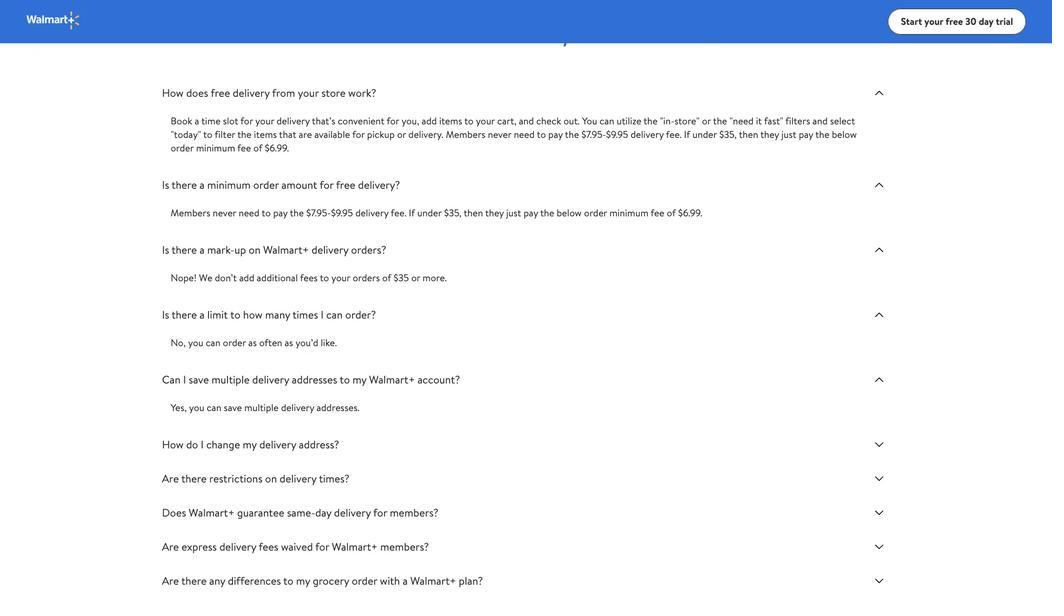 Task type: locate. For each thing, give the bounding box(es) containing it.
free right does at top left
[[211, 86, 230, 100]]

are there any differences to my grocery order with a walmart+ plan?
[[162, 574, 483, 589]]

0 horizontal spatial $9.95
[[331, 206, 353, 220]]

0 horizontal spatial $35,
[[444, 206, 462, 220]]

1 vertical spatial day
[[315, 506, 331, 521]]

1 vertical spatial fee
[[651, 206, 664, 220]]

is for is there a limit to how many times i can order?
[[162, 308, 169, 322]]

fast"
[[764, 114, 783, 128]]

yes,
[[171, 401, 187, 415]]

to left the cart,
[[464, 114, 474, 128]]

yes, you can save multiple delivery addresses.
[[171, 401, 359, 415]]

1 as from the left
[[248, 336, 257, 350]]

1 horizontal spatial then
[[739, 128, 758, 141]]

you right yes,
[[189, 401, 204, 415]]

0 vertical spatial on
[[249, 243, 261, 257]]

to down is there a minimum order amount for free delivery?
[[262, 206, 271, 220]]

fee. right utilize
[[666, 128, 682, 141]]

free left delivery?
[[336, 178, 355, 192]]

as left often
[[248, 336, 257, 350]]

your inside the start your free 30 day trial button
[[924, 14, 943, 28]]

need inside 'book a time slot for your delivery that's convenient for you, add items to your cart, and check out. you can utilize the "in-store" or the "need it fast" filters and select "today" to filter the items that are available for pickup or delivery. members never need to pay the $7.95-$9.95 delivery fee. if under $35, then they just pay the below order minimum fee of $6.99.'
[[514, 128, 535, 141]]

delivery left store"
[[631, 128, 664, 141]]

can
[[600, 114, 614, 128], [326, 308, 343, 322], [206, 336, 221, 350], [207, 401, 221, 415]]

1 vertical spatial $6.99.
[[678, 206, 702, 220]]

1 how from the top
[[162, 86, 184, 100]]

0 vertical spatial free
[[946, 14, 963, 28]]

0 vertical spatial minimum
[[196, 141, 235, 155]]

2 vertical spatial minimum
[[609, 206, 649, 220]]

0 horizontal spatial day
[[315, 506, 331, 521]]

$7.95-
[[581, 128, 606, 141], [306, 206, 331, 220]]

you right no,
[[188, 336, 203, 350]]

0 horizontal spatial $7.95-
[[306, 206, 331, 220]]

0 vertical spatial just
[[781, 128, 796, 141]]

0 vertical spatial $7.95-
[[581, 128, 606, 141]]

is there a mark-up on walmart+ delivery orders?
[[162, 243, 386, 257]]

1 horizontal spatial fee
[[651, 206, 664, 220]]

1 vertical spatial of
[[667, 206, 676, 220]]

1 horizontal spatial never
[[488, 128, 511, 141]]

change
[[206, 438, 240, 452]]

add inside 'book a time slot for your delivery that's convenient for you, add items to your cart, and check out. you can utilize the "in-store" or the "need it fast" filters and select "today" to filter the items that are available for pickup or delivery. members never need to pay the $7.95-$9.95 delivery fee. if under $35, then they just pay the below order minimum fee of $6.99.'
[[422, 114, 437, 128]]

1 vertical spatial under
[[417, 206, 442, 220]]

addresses
[[292, 373, 337, 387]]

members?
[[390, 506, 439, 521], [380, 540, 429, 555]]

1 horizontal spatial i
[[201, 438, 204, 452]]

items left that
[[254, 128, 277, 141]]

day down the "times?"
[[315, 506, 331, 521]]

1 horizontal spatial $9.95
[[606, 128, 628, 141]]

1 vertical spatial below
[[557, 206, 582, 220]]

of
[[253, 141, 262, 155], [667, 206, 676, 220], [382, 271, 391, 285]]

0 horizontal spatial as
[[248, 336, 257, 350]]

delivery down yes, you can save multiple delivery addresses.
[[259, 438, 296, 452]]

1 vertical spatial if
[[409, 206, 415, 220]]

if
[[684, 128, 690, 141], [409, 206, 415, 220]]

1 horizontal spatial members
[[446, 128, 485, 141]]

0 horizontal spatial never
[[213, 206, 236, 220]]

day inside button
[[979, 14, 993, 28]]

are
[[299, 128, 312, 141]]

there for are there restrictions on delivery times?
[[181, 472, 207, 486]]

there for are there any differences to my grocery order with a walmart+ plan?
[[181, 574, 207, 589]]

as left "you'd"
[[285, 336, 293, 350]]

1 horizontal spatial free
[[336, 178, 355, 192]]

members right delivery.
[[446, 128, 485, 141]]

$35, inside 'book a time slot for your delivery that's convenient for you, add items to your cart, and check out. you can utilize the "in-store" or the "need it fast" filters and select "today" to filter the items that are available for pickup or delivery. members never need to pay the $7.95-$9.95 delivery fee. if under $35, then they just pay the below order minimum fee of $6.99.'
[[719, 128, 737, 141]]

0 horizontal spatial or
[[397, 128, 406, 141]]

any
[[209, 574, 225, 589]]

0 horizontal spatial add
[[239, 271, 254, 285]]

fee. down delivery?
[[391, 206, 406, 220]]

day right 30
[[979, 14, 993, 28]]

i
[[321, 308, 324, 322], [183, 373, 186, 387], [201, 438, 204, 452]]

is there a minimum order amount for free delivery? image
[[873, 179, 886, 192]]

how do i change my delivery address? image
[[873, 439, 886, 452]]

then inside 'book a time slot for your delivery that's convenient for you, add items to your cart, and check out. you can utilize the "in-store" or the "need it fast" filters and select "today" to filter the items that are available for pickup or delivery. members never need to pay the $7.95-$9.95 delivery fee. if under $35, then they just pay the below order minimum fee of $6.99.'
[[739, 128, 758, 141]]

1 vertical spatial $9.95
[[331, 206, 353, 220]]

3 are from the top
[[162, 574, 179, 589]]

delivery down can i save multiple delivery addresses to my walmart+ account?
[[281, 401, 314, 415]]

and right filters
[[813, 114, 828, 128]]

$6.99.
[[265, 141, 289, 155], [678, 206, 702, 220]]

to up addresses.
[[340, 373, 350, 387]]

free
[[946, 14, 963, 28], [211, 86, 230, 100], [336, 178, 355, 192]]

save right can
[[189, 373, 209, 387]]

there up no,
[[172, 308, 197, 322]]

on
[[249, 243, 261, 257], [265, 472, 277, 486]]

there up the nope!
[[172, 243, 197, 257]]

2 vertical spatial i
[[201, 438, 204, 452]]

1 horizontal spatial if
[[684, 128, 690, 141]]

to
[[464, 114, 474, 128], [203, 128, 212, 141], [537, 128, 546, 141], [262, 206, 271, 220], [320, 271, 329, 285], [230, 308, 240, 322], [340, 373, 350, 387], [283, 574, 294, 589]]

0 vertical spatial need
[[514, 128, 535, 141]]

limit
[[207, 308, 228, 322]]

walmart+ left account? at the left of the page
[[369, 373, 415, 387]]

1 vertical spatial minimum
[[207, 178, 251, 192]]

there
[[172, 178, 197, 192], [172, 243, 197, 257], [172, 308, 197, 322], [181, 472, 207, 486], [181, 574, 207, 589]]

1 horizontal spatial $35,
[[719, 128, 737, 141]]

1 horizontal spatial save
[[224, 401, 242, 415]]

1 vertical spatial are
[[162, 540, 179, 555]]

1 vertical spatial my
[[243, 438, 257, 452]]

delivery
[[233, 86, 270, 100], [277, 114, 310, 128], [631, 128, 664, 141], [355, 206, 389, 220], [312, 243, 348, 257], [252, 373, 289, 387], [281, 401, 314, 415], [259, 438, 296, 452], [280, 472, 316, 486], [334, 506, 371, 521], [219, 540, 256, 555]]

0 horizontal spatial if
[[409, 206, 415, 220]]

fees right additional
[[300, 271, 318, 285]]

delivery down delivery?
[[355, 206, 389, 220]]

1 horizontal spatial below
[[832, 128, 857, 141]]

3 is from the top
[[162, 308, 169, 322]]

delivery down the "times?"
[[334, 506, 371, 521]]

to left how
[[230, 308, 240, 322]]

members? for does walmart+ guarantee same-day delivery for members?
[[390, 506, 439, 521]]

store"
[[674, 114, 700, 128]]

to left orders
[[320, 271, 329, 285]]

can right 'you'
[[600, 114, 614, 128]]

your right start
[[924, 14, 943, 28]]

1 are from the top
[[162, 472, 179, 486]]

a right with at the left of page
[[403, 574, 408, 589]]

$9.95 up "orders?"
[[331, 206, 353, 220]]

there down "today"
[[172, 178, 197, 192]]

free left 30
[[946, 14, 963, 28]]

nope!
[[171, 271, 197, 285]]

0 horizontal spatial fees
[[259, 540, 278, 555]]

or right pickup
[[397, 128, 406, 141]]

a left limit
[[200, 308, 205, 322]]

multiple
[[212, 373, 250, 387], [244, 401, 279, 415]]

save
[[189, 373, 209, 387], [224, 401, 242, 415]]

2 vertical spatial my
[[296, 574, 310, 589]]

never left the check
[[488, 128, 511, 141]]

grocery
[[313, 574, 349, 589]]

minimum
[[196, 141, 235, 155], [207, 178, 251, 192], [609, 206, 649, 220]]

can i save multiple delivery addresses to my walmart+ account?
[[162, 373, 460, 387]]

1 vertical spatial i
[[183, 373, 186, 387]]

1 vertical spatial free
[[211, 86, 230, 100]]

0 horizontal spatial then
[[464, 206, 483, 220]]

are for are there any differences to my grocery order with a walmart+ plan?
[[162, 574, 179, 589]]

1 is from the top
[[162, 178, 169, 192]]

2 and from the left
[[813, 114, 828, 128]]

members up mark-
[[171, 206, 210, 220]]

day for 30
[[979, 14, 993, 28]]

0 horizontal spatial members
[[171, 206, 210, 220]]

0 vertical spatial never
[[488, 128, 511, 141]]

0 vertical spatial day
[[979, 14, 993, 28]]

book a time slot for your delivery that's convenient for you, add items to your cart, and check out. you can utilize the "in-store" or the "need it fast" filters and select "today" to filter the items that are available for pickup or delivery. members never need to pay the $7.95-$9.95 delivery fee. if under $35, then they just pay the below order minimum fee of $6.99.
[[171, 114, 857, 155]]

0 vertical spatial $6.99.
[[265, 141, 289, 155]]

0 horizontal spatial below
[[557, 206, 582, 220]]

they inside 'book a time slot for your delivery that's convenient for you, add items to your cart, and check out. you can utilize the "in-store" or the "need it fast" filters and select "today" to filter the items that are available for pickup or delivery. members never need to pay the $7.95-$9.95 delivery fee. if under $35, then they just pay the below order minimum fee of $6.99.'
[[760, 128, 779, 141]]

and right the cart,
[[519, 114, 534, 128]]

express
[[181, 540, 217, 555]]

are left the any
[[162, 574, 179, 589]]

delivery.
[[408, 128, 443, 141]]

waived
[[281, 540, 313, 555]]

can i save multiple delivery addresses to my walmart+ account? image
[[873, 374, 886, 387]]

0 vertical spatial is
[[162, 178, 169, 192]]

1 horizontal spatial or
[[411, 271, 420, 285]]

available
[[314, 128, 350, 141]]

is for is there a minimum order amount for free delivery?
[[162, 178, 169, 192]]

members? for are express delivery fees waived for walmart+ members?
[[380, 540, 429, 555]]

free inside button
[[946, 14, 963, 28]]

2 horizontal spatial i
[[321, 308, 324, 322]]

then
[[739, 128, 758, 141], [464, 206, 483, 220]]

for
[[240, 114, 253, 128], [387, 114, 399, 128], [352, 128, 365, 141], [320, 178, 334, 192], [373, 506, 387, 521], [315, 540, 329, 555]]

0 vertical spatial members
[[446, 128, 485, 141]]

$9.95 right 'you'
[[606, 128, 628, 141]]

is there a limit to how many times i can order? image
[[873, 309, 886, 322]]

are left the express
[[162, 540, 179, 555]]

there down do
[[181, 472, 207, 486]]

0 vertical spatial fee
[[237, 141, 251, 155]]

slot
[[223, 114, 238, 128]]

1 vertical spatial members
[[171, 206, 210, 220]]

guarantee
[[237, 506, 284, 521]]

does walmart+ guarantee same-day delivery for members? image
[[873, 507, 886, 520]]

2 horizontal spatial my
[[352, 373, 366, 387]]

out.
[[563, 114, 580, 128]]

a for minimum
[[200, 178, 205, 192]]

how left do
[[162, 438, 184, 452]]

1 vertical spatial need
[[239, 206, 259, 220]]

are there restrictions on delivery times?
[[162, 472, 349, 486]]

1 horizontal spatial add
[[422, 114, 437, 128]]

is there a limit to how many times i can order?
[[162, 308, 376, 322]]

how for how does free delivery from your store work?
[[162, 86, 184, 100]]

0 horizontal spatial free
[[211, 86, 230, 100]]

how do i change my delivery address?
[[162, 438, 339, 452]]

0 vertical spatial if
[[684, 128, 690, 141]]

how
[[243, 308, 263, 322]]

2 is from the top
[[162, 243, 169, 257]]

"in-
[[660, 114, 674, 128]]

walmart+ up grocery
[[332, 540, 378, 555]]

never
[[488, 128, 511, 141], [213, 206, 236, 220]]

multiple down no, you can order as often as you'd like.
[[212, 373, 250, 387]]

0 vertical spatial under
[[692, 128, 717, 141]]

on right restrictions
[[265, 472, 277, 486]]

or right store"
[[702, 114, 711, 128]]

or right $35 on the top of page
[[411, 271, 420, 285]]

need
[[514, 128, 535, 141], [239, 206, 259, 220]]

$7.95- down amount
[[306, 206, 331, 220]]

on right the up
[[249, 243, 261, 257]]

multiple up how do i change my delivery address?
[[244, 401, 279, 415]]

can inside 'book a time slot for your delivery that's convenient for you, add items to your cart, and check out. you can utilize the "in-store" or the "need it fast" filters and select "today" to filter the items that are available for pickup or delivery. members never need to pay the $7.95-$9.95 delivery fee. if under $35, then they just pay the below order minimum fee of $6.99.'
[[600, 114, 614, 128]]

items right the "you,"
[[439, 114, 462, 128]]

free
[[482, 27, 511, 48]]

$7.95- right out.
[[581, 128, 606, 141]]

are for are there restrictions on delivery times?
[[162, 472, 179, 486]]

0 vertical spatial of
[[253, 141, 262, 155]]

need left the check
[[514, 128, 535, 141]]

need up the up
[[239, 206, 259, 220]]

add right the don't
[[239, 271, 254, 285]]

book
[[171, 114, 192, 128]]

1 vertical spatial fees
[[259, 540, 278, 555]]

$9.95
[[606, 128, 628, 141], [331, 206, 353, 220]]

i right can
[[183, 373, 186, 387]]

never up mark-
[[213, 206, 236, 220]]

and
[[519, 114, 534, 128], [813, 114, 828, 128]]

my right change
[[243, 438, 257, 452]]

fees
[[300, 271, 318, 285], [259, 540, 278, 555]]

can left order?
[[326, 308, 343, 322]]

1 horizontal spatial fee.
[[666, 128, 682, 141]]

same-
[[287, 506, 315, 521]]

0 vertical spatial how
[[162, 86, 184, 100]]

fees left waived
[[259, 540, 278, 555]]

that's
[[312, 114, 335, 128]]

1 horizontal spatial my
[[296, 574, 310, 589]]

2 how from the top
[[162, 438, 184, 452]]

save up change
[[224, 401, 242, 415]]

0 horizontal spatial fee.
[[391, 206, 406, 220]]

0 horizontal spatial just
[[506, 206, 521, 220]]

0 horizontal spatial i
[[183, 373, 186, 387]]

2 are from the top
[[162, 540, 179, 555]]

i right 'times'
[[321, 308, 324, 322]]

order?
[[345, 308, 376, 322]]

you,
[[402, 114, 419, 128]]

1 vertical spatial save
[[224, 401, 242, 415]]

1 horizontal spatial $7.95-
[[581, 128, 606, 141]]

my
[[352, 373, 366, 387], [243, 438, 257, 452], [296, 574, 310, 589]]

no,
[[171, 336, 186, 350]]

fee.
[[666, 128, 682, 141], [391, 206, 406, 220]]

1 horizontal spatial under
[[692, 128, 717, 141]]

1 horizontal spatial on
[[265, 472, 277, 486]]

0 horizontal spatial under
[[417, 206, 442, 220]]

how left does at top left
[[162, 86, 184, 100]]

1 vertical spatial $7.95-
[[306, 206, 331, 220]]

your right from
[[298, 86, 319, 100]]

a for limit
[[200, 308, 205, 322]]

2 horizontal spatial free
[[946, 14, 963, 28]]

2 horizontal spatial of
[[667, 206, 676, 220]]

there left the any
[[181, 574, 207, 589]]

0 vertical spatial members?
[[390, 506, 439, 521]]

a left time
[[195, 114, 199, 128]]

with
[[380, 574, 400, 589]]

of inside 'book a time slot for your delivery that's convenient for you, add items to your cart, and check out. you can utilize the "in-store" or the "need it fast" filters and select "today" to filter the items that are available for pickup or delivery. members never need to pay the $7.95-$9.95 delivery fee. if under $35, then they just pay the below order minimum fee of $6.99.'
[[253, 141, 262, 155]]

a down "today"
[[200, 178, 205, 192]]

my left grocery
[[296, 574, 310, 589]]

walmart+ up the express
[[189, 506, 235, 521]]

are up does
[[162, 472, 179, 486]]

0 vertical spatial fee.
[[666, 128, 682, 141]]

i right do
[[201, 438, 204, 452]]

$35,
[[719, 128, 737, 141], [444, 206, 462, 220]]

0 vertical spatial below
[[832, 128, 857, 141]]

a left mark-
[[200, 243, 205, 257]]

how
[[162, 86, 184, 100], [162, 438, 184, 452]]

day
[[979, 14, 993, 28], [315, 506, 331, 521]]

0 horizontal spatial and
[[519, 114, 534, 128]]

2 horizontal spatial or
[[702, 114, 711, 128]]

my up addresses.
[[352, 373, 366, 387]]

0 vertical spatial $35,
[[719, 128, 737, 141]]

1 horizontal spatial day
[[979, 14, 993, 28]]

1 vertical spatial just
[[506, 206, 521, 220]]

1 vertical spatial they
[[485, 206, 504, 220]]

0 vertical spatial $9.95
[[606, 128, 628, 141]]

0 vertical spatial are
[[162, 472, 179, 486]]

delivery left from
[[233, 86, 270, 100]]

delivery up does walmart+ guarantee same-day delivery for members? on the left bottom of page
[[280, 472, 316, 486]]

just
[[781, 128, 796, 141], [506, 206, 521, 220]]

2 vertical spatial of
[[382, 271, 391, 285]]

$35
[[394, 271, 409, 285]]

no, you can order as often as you'd like.
[[171, 336, 337, 350]]

1 horizontal spatial as
[[285, 336, 293, 350]]

1 vertical spatial members?
[[380, 540, 429, 555]]

often
[[259, 336, 282, 350]]

start your free 30 day trial
[[901, 14, 1013, 28]]

add right the "you,"
[[422, 114, 437, 128]]

0 vertical spatial add
[[422, 114, 437, 128]]

0 horizontal spatial need
[[239, 206, 259, 220]]

1 horizontal spatial just
[[781, 128, 796, 141]]



Task type: describe. For each thing, give the bounding box(es) containing it.
1 horizontal spatial $6.99.
[[678, 206, 702, 220]]

how for how do i change my delivery address?
[[162, 438, 184, 452]]

1 vertical spatial on
[[265, 472, 277, 486]]

restrictions
[[209, 472, 262, 486]]

up
[[234, 243, 246, 257]]

that
[[279, 128, 296, 141]]

utilize
[[617, 114, 641, 128]]

1 vertical spatial then
[[464, 206, 483, 220]]

delivery down from
[[277, 114, 310, 128]]

your left orders
[[331, 271, 350, 285]]

0 vertical spatial i
[[321, 308, 324, 322]]

"today"
[[171, 128, 201, 141]]

address?
[[299, 438, 339, 452]]

minimum inside 'book a time slot for your delivery that's convenient for you, add items to your cart, and check out. you can utilize the "in-store" or the "need it fast" filters and select "today" to filter the items that are available for pickup or delivery. members never need to pay the $7.95-$9.95 delivery fee. if under $35, then they just pay the below order minimum fee of $6.99.'
[[196, 141, 235, 155]]

day for same-
[[315, 506, 331, 521]]

30
[[965, 14, 976, 28]]

walmart+ left plan?
[[410, 574, 456, 589]]

a for mark-
[[200, 243, 205, 257]]

there for is there a minimum order amount for free delivery?
[[172, 178, 197, 192]]

1 vertical spatial add
[[239, 271, 254, 285]]

cart,
[[497, 114, 516, 128]]

"need
[[730, 114, 754, 128]]

never inside 'book a time slot for your delivery that's convenient for you, add items to your cart, and check out. you can utilize the "in-store" or the "need it fast" filters and select "today" to filter the items that are available for pickup or delivery. members never need to pay the $7.95-$9.95 delivery fee. if under $35, then they just pay the below order minimum fee of $6.99.'
[[488, 128, 511, 141]]

to left filter
[[203, 128, 212, 141]]

can
[[162, 373, 181, 387]]

fee. inside 'book a time slot for your delivery that's convenient for you, add items to your cart, and check out. you can utilize the "in-store" or the "need it fast" filters and select "today" to filter the items that are available for pickup or delivery. members never need to pay the $7.95-$9.95 delivery fee. if under $35, then they just pay the below order minimum fee of $6.99.'
[[666, 128, 682, 141]]

1 horizontal spatial of
[[382, 271, 391, 285]]

delivery up yes, you can save multiple delivery addresses.
[[252, 373, 289, 387]]

you for save
[[189, 401, 204, 415]]

are there any differences to my grocery order with a walmart+ plan? image
[[873, 575, 886, 588]]

0 horizontal spatial on
[[249, 243, 261, 257]]

under inside 'book a time slot for your delivery that's convenient for you, add items to your cart, and check out. you can utilize the "in-store" or the "need it fast" filters and select "today" to filter the items that are available for pickup or delivery. members never need to pay the $7.95-$9.95 delivery fee. if under $35, then they just pay the below order minimum fee of $6.99.'
[[692, 128, 717, 141]]

a inside 'book a time slot for your delivery that's convenient for you, add items to your cart, and check out. you can utilize the "in-store" or the "need it fast" filters and select "today" to filter the items that are available for pickup or delivery. members never need to pay the $7.95-$9.95 delivery fee. if under $35, then they just pay the below order minimum fee of $6.99.'
[[195, 114, 199, 128]]

times
[[293, 308, 318, 322]]

is for is there a mark-up on walmart+ delivery orders?
[[162, 243, 169, 257]]

delivery up differences
[[219, 540, 256, 555]]

addresses.
[[317, 401, 359, 415]]

0 horizontal spatial items
[[254, 128, 277, 141]]

your left that
[[255, 114, 274, 128]]

account?
[[417, 373, 460, 387]]

many
[[265, 308, 290, 322]]

w+ image
[[26, 11, 81, 30]]

trial
[[996, 14, 1013, 28]]

there for is there a mark-up on walmart+ delivery orders?
[[172, 243, 197, 257]]

0 vertical spatial multiple
[[212, 373, 250, 387]]

are there restrictions on delivery times? image
[[873, 473, 886, 486]]

it
[[756, 114, 762, 128]]

free for does
[[211, 86, 230, 100]]

pickup
[[367, 128, 395, 141]]

like.
[[321, 336, 337, 350]]

plan?
[[459, 574, 483, 589]]

can down limit
[[206, 336, 221, 350]]

0 vertical spatial my
[[352, 373, 366, 387]]

1 vertical spatial fee.
[[391, 206, 406, 220]]

are for are express delivery fees waived for walmart+ members?
[[162, 540, 179, 555]]

just inside 'book a time slot for your delivery that's convenient for you, add items to your cart, and check out. you can utilize the "in-store" or the "need it fast" filters and select "today" to filter the items that are available for pickup or delivery. members never need to pay the $7.95-$9.95 delivery fee. if under $35, then they just pay the below order minimum fee of $6.99.'
[[781, 128, 796, 141]]

convenient
[[338, 114, 384, 128]]

store
[[321, 86, 346, 100]]

work?
[[348, 86, 376, 100]]

does walmart+ guarantee same-day delivery for members?
[[162, 506, 439, 521]]

1 horizontal spatial fees
[[300, 271, 318, 285]]

are express delivery fees waived for walmart+ members?
[[162, 540, 429, 555]]

below inside 'book a time slot for your delivery that's convenient for you, add items to your cart, and check out. you can utilize the "in-store" or the "need it fast" filters and select "today" to filter the items that are available for pickup or delivery. members never need to pay the $7.95-$9.95 delivery fee. if under $35, then they just pay the below order minimum fee of $6.99.'
[[832, 128, 857, 141]]

2 vertical spatial free
[[336, 178, 355, 192]]

you'd
[[295, 336, 318, 350]]

members inside 'book a time slot for your delivery that's convenient for you, add items to your cart, and check out. you can utilize the "in-store" or the "need it fast" filters and select "today" to filter the items that are available for pickup or delivery. members never need to pay the $7.95-$9.95 delivery fee. if under $35, then they just pay the below order minimum fee of $6.99.'
[[446, 128, 485, 141]]

delivery
[[515, 27, 570, 48]]

free for your
[[946, 14, 963, 28]]

time
[[201, 114, 221, 128]]

you
[[582, 114, 597, 128]]

is there a mark-up on walmart+ delivery orders? image
[[873, 244, 886, 257]]

is there a minimum order amount for free delivery?
[[162, 178, 400, 192]]

members never need to pay the $7.95-$9.95 delivery fee. if under $35, then they just pay the below order minimum fee of $6.99.
[[171, 206, 702, 220]]

differences
[[228, 574, 281, 589]]

start
[[901, 14, 922, 28]]

don't
[[215, 271, 237, 285]]

filter
[[215, 128, 235, 141]]

fee inside 'book a time slot for your delivery that's convenient for you, add items to your cart, and check out. you can utilize the "in-store" or the "need it fast" filters and select "today" to filter the items that are available for pickup or delivery. members never need to pay the $7.95-$9.95 delivery fee. if under $35, then they just pay the below order minimum fee of $6.99.'
[[237, 141, 251, 155]]

1 and from the left
[[519, 114, 534, 128]]

does
[[162, 506, 186, 521]]

delivery up nope! we don't add additional fees to your orders of $35 or more. at the top of page
[[312, 243, 348, 257]]

free delivery
[[482, 27, 570, 48]]

amount
[[281, 178, 317, 192]]

0 horizontal spatial they
[[485, 206, 504, 220]]

1 vertical spatial never
[[213, 206, 236, 220]]

orders?
[[351, 243, 386, 257]]

nope! we don't add additional fees to your orders of $35 or more.
[[171, 271, 447, 285]]

can right yes,
[[207, 401, 221, 415]]

additional
[[257, 271, 298, 285]]

times?
[[319, 472, 349, 486]]

delivery?
[[358, 178, 400, 192]]

how does free delivery from your store work?
[[162, 86, 376, 100]]

0 horizontal spatial save
[[189, 373, 209, 387]]

are express delivery fees waived for walmart+ members? image
[[873, 541, 886, 554]]

$9.95 inside 'book a time slot for your delivery that's convenient for you, add items to your cart, and check out. you can utilize the "in-store" or the "need it fast" filters and select "today" to filter the items that are available for pickup or delivery. members never need to pay the $7.95-$9.95 delivery fee. if under $35, then they just pay the below order minimum fee of $6.99.'
[[606, 128, 628, 141]]

2 as from the left
[[285, 336, 293, 350]]

walmart+ up additional
[[263, 243, 309, 257]]

check
[[536, 114, 561, 128]]

do
[[186, 438, 198, 452]]

if inside 'book a time slot for your delivery that's convenient for you, add items to your cart, and check out. you can utilize the "in-store" or the "need it fast" filters and select "today" to filter the items that are available for pickup or delivery. members never need to pay the $7.95-$9.95 delivery fee. if under $35, then they just pay the below order minimum fee of $6.99.'
[[684, 128, 690, 141]]

there for is there a limit to how many times i can order?
[[172, 308, 197, 322]]

1 horizontal spatial items
[[439, 114, 462, 128]]

from
[[272, 86, 295, 100]]

you for a
[[188, 336, 203, 350]]

does
[[186, 86, 208, 100]]

we
[[199, 271, 212, 285]]

how does free delivery from your store work? image
[[873, 87, 886, 100]]

mark-
[[207, 243, 234, 257]]

your left the cart,
[[476, 114, 495, 128]]

to right differences
[[283, 574, 294, 589]]

$6.99. inside 'book a time slot for your delivery that's convenient for you, add items to your cart, and check out. you can utilize the "in-store" or the "need it fast" filters and select "today" to filter the items that are available for pickup or delivery. members never need to pay the $7.95-$9.95 delivery fee. if under $35, then they just pay the below order minimum fee of $6.99.'
[[265, 141, 289, 155]]

select
[[830, 114, 855, 128]]

$7.95- inside 'book a time slot for your delivery that's convenient for you, add items to your cart, and check out. you can utilize the "in-store" or the "need it fast" filters and select "today" to filter the items that are available for pickup or delivery. members never need to pay the $7.95-$9.95 delivery fee. if under $35, then they just pay the below order minimum fee of $6.99.'
[[581, 128, 606, 141]]

orders
[[353, 271, 380, 285]]

order inside 'book a time slot for your delivery that's convenient for you, add items to your cart, and check out. you can utilize the "in-store" or the "need it fast" filters and select "today" to filter the items that are available for pickup or delivery. members never need to pay the $7.95-$9.95 delivery fee. if under $35, then they just pay the below order minimum fee of $6.99.'
[[171, 141, 194, 155]]

start your free 30 day trial button
[[888, 9, 1026, 35]]

more.
[[423, 271, 447, 285]]

1 vertical spatial multiple
[[244, 401, 279, 415]]

filters
[[785, 114, 810, 128]]

to left out.
[[537, 128, 546, 141]]



Task type: vqa. For each thing, say whether or not it's contained in the screenshot.
Dallas, 75211's  icon
no



